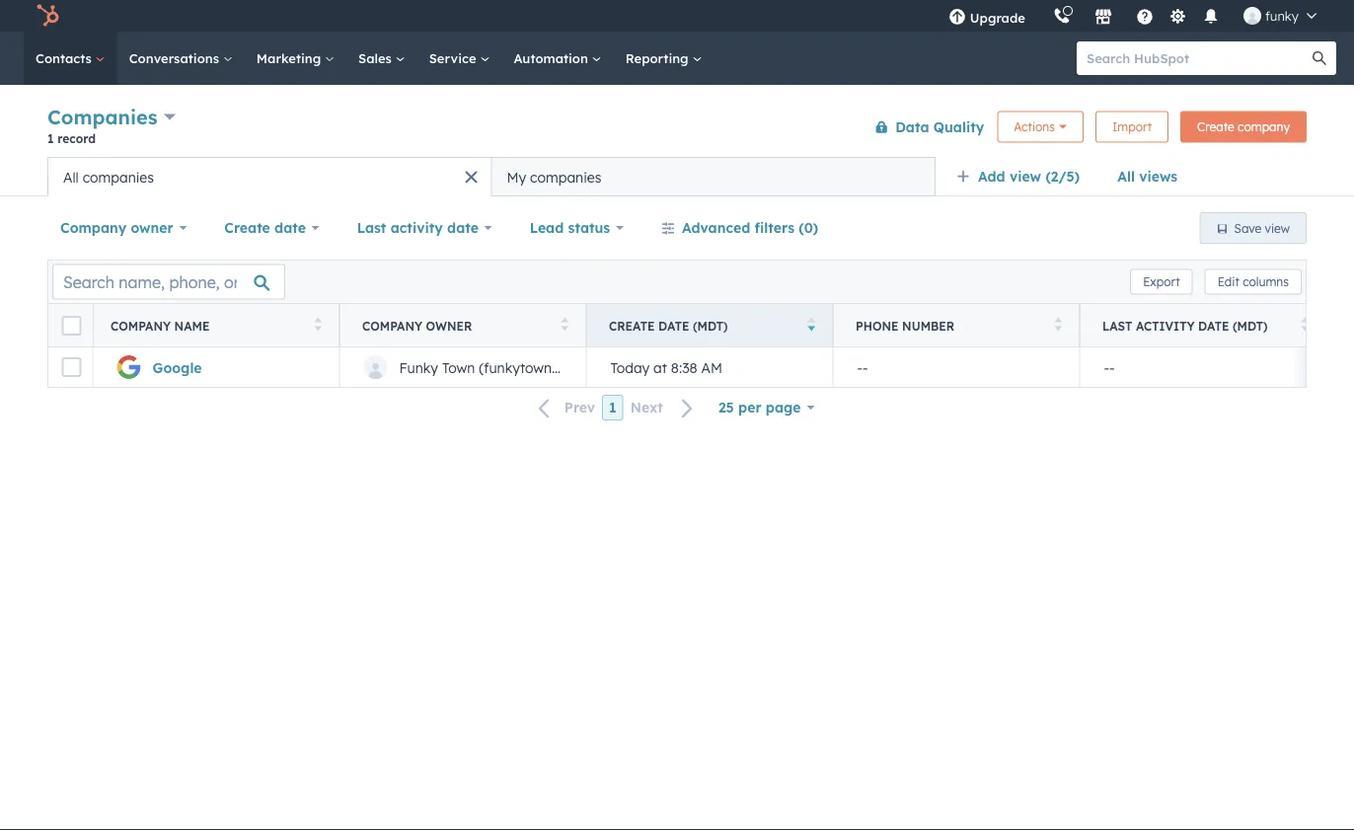 Task type: locate. For each thing, give the bounding box(es) containing it.
last left 'activity'
[[357, 219, 386, 236]]

create inside popup button
[[224, 219, 270, 236]]

1 horizontal spatial last
[[1103, 318, 1133, 333]]

help button
[[1128, 0, 1162, 32]]

(mdt) up am
[[693, 318, 728, 333]]

0 horizontal spatial create
[[224, 219, 270, 236]]

-- down 'last activity date (mdt)' at the right of page
[[1104, 359, 1115, 376]]

create left company
[[1198, 119, 1235, 134]]

google
[[153, 359, 202, 376]]

menu
[[935, 0, 1331, 32]]

name
[[174, 318, 210, 333]]

(2/5)
[[1046, 168, 1080, 185]]

1 horizontal spatial 1
[[609, 399, 617, 416]]

pagination navigation
[[527, 395, 706, 421]]

create for create date (mdt)
[[609, 318, 655, 333]]

edit columns
[[1218, 274, 1289, 289]]

create company button
[[1181, 111, 1307, 143]]

search image
[[1313, 51, 1327, 65]]

view for save
[[1265, 221, 1290, 235]]

conversations
[[129, 50, 223, 66]]

last for last activity date
[[357, 219, 386, 236]]

owner
[[131, 219, 173, 236], [426, 318, 472, 333]]

1 horizontal spatial (mdt)
[[1233, 318, 1268, 333]]

upgrade image
[[949, 9, 966, 27]]

my
[[507, 168, 526, 186]]

company owner up funky
[[362, 318, 472, 333]]

last left activity
[[1103, 318, 1133, 333]]

all companies
[[63, 168, 154, 186]]

0 horizontal spatial owner
[[131, 219, 173, 236]]

views
[[1140, 168, 1178, 185]]

1 horizontal spatial owner
[[426, 318, 472, 333]]

lead status
[[530, 219, 610, 236]]

add view (2/5) button
[[944, 157, 1105, 196]]

contacts link
[[24, 32, 117, 85]]

1 companies from the left
[[83, 168, 154, 186]]

contacts
[[36, 50, 95, 66]]

(mdt) down edit columns
[[1233, 318, 1268, 333]]

filters
[[755, 219, 795, 236]]

1 horizontal spatial view
[[1265, 221, 1290, 235]]

companies inside my companies button
[[530, 168, 602, 186]]

quality
[[934, 118, 985, 135]]

Search name, phone, or domain search field
[[52, 264, 285, 300]]

1 horizontal spatial company owner
[[362, 318, 472, 333]]

view
[[1010, 168, 1042, 185], [1265, 221, 1290, 235]]

0 horizontal spatial companies
[[83, 168, 154, 186]]

all for all views
[[1118, 168, 1135, 185]]

company left "name"
[[111, 318, 171, 333]]

2 vertical spatial create
[[609, 318, 655, 333]]

1 - from the left
[[857, 359, 863, 376]]

last
[[357, 219, 386, 236], [1103, 318, 1133, 333]]

settings image
[[1169, 8, 1187, 26]]

press to sort. image for phone number
[[1055, 317, 1062, 331]]

0 horizontal spatial all
[[63, 168, 79, 186]]

1
[[47, 131, 54, 146], [609, 399, 617, 416]]

view right the save in the right of the page
[[1265, 221, 1290, 235]]

0 horizontal spatial view
[[1010, 168, 1042, 185]]

company owner
[[60, 219, 173, 236], [362, 318, 472, 333]]

1 vertical spatial 1
[[609, 399, 617, 416]]

1 for 1 record
[[47, 131, 54, 146]]

0 horizontal spatial --
[[857, 359, 868, 376]]

1 record
[[47, 131, 96, 146]]

3 press to sort. element from the left
[[1055, 317, 1062, 334]]

all inside button
[[63, 168, 79, 186]]

company down all companies
[[60, 219, 127, 236]]

1 vertical spatial last
[[1103, 318, 1133, 333]]

data quality button
[[862, 107, 986, 147]]

view right add
[[1010, 168, 1042, 185]]

0 horizontal spatial 1
[[47, 131, 54, 146]]

0 vertical spatial view
[[1010, 168, 1042, 185]]

companies banner
[[47, 101, 1307, 157]]

2 horizontal spatial create
[[1198, 119, 1235, 134]]

1 vertical spatial view
[[1265, 221, 1290, 235]]

2 press to sort. image from the left
[[561, 317, 569, 331]]

companies right my
[[530, 168, 602, 186]]

prev button
[[527, 395, 602, 421]]

0 vertical spatial owner
[[131, 219, 173, 236]]

last activity date
[[357, 219, 479, 236]]

0 vertical spatial create
[[1198, 119, 1235, 134]]

1 horizontal spatial create
[[609, 318, 655, 333]]

1 horizontal spatial date
[[447, 219, 479, 236]]

0 horizontal spatial company owner
[[60, 219, 173, 236]]

4 - from the left
[[1110, 359, 1115, 376]]

create company
[[1198, 119, 1290, 134]]

(funkytownclown1@gmail.com)
[[479, 359, 682, 376]]

1 inside button
[[609, 399, 617, 416]]

companies up company owner popup button
[[83, 168, 154, 186]]

1 horizontal spatial all
[[1118, 168, 1135, 185]]

press to sort. image
[[1055, 317, 1062, 331], [1302, 317, 1309, 331]]

company up funky
[[362, 318, 423, 333]]

1 press to sort. image from the left
[[1055, 317, 1062, 331]]

--
[[857, 359, 868, 376], [1104, 359, 1115, 376]]

hubspot link
[[24, 4, 74, 28]]

1 all from the left
[[1118, 168, 1135, 185]]

automation
[[514, 50, 592, 66]]

advanced filters (0) button
[[649, 208, 831, 248]]

1 press to sort. image from the left
[[314, 317, 322, 331]]

2 all from the left
[[63, 168, 79, 186]]

company owner down all companies
[[60, 219, 173, 236]]

phone
[[856, 318, 899, 333]]

0 horizontal spatial last
[[357, 219, 386, 236]]

per
[[739, 399, 762, 416]]

1 left record
[[47, 131, 54, 146]]

all down 1 record
[[63, 168, 79, 186]]

0 horizontal spatial (mdt)
[[693, 318, 728, 333]]

create up today
[[609, 318, 655, 333]]

companies inside all companies button
[[83, 168, 154, 186]]

data
[[896, 118, 930, 135]]

0 vertical spatial 1
[[47, 131, 54, 146]]

last inside popup button
[[357, 219, 386, 236]]

1 inside companies banner
[[47, 131, 54, 146]]

2 date from the left
[[447, 219, 479, 236]]

company
[[60, 219, 127, 236], [111, 318, 171, 333], [362, 318, 423, 333]]

1 vertical spatial create
[[224, 219, 270, 236]]

-
[[857, 359, 863, 376], [863, 359, 868, 376], [1104, 359, 1110, 376], [1110, 359, 1115, 376]]

descending sort. press to sort ascending. image
[[808, 317, 816, 331]]

view inside popup button
[[1010, 168, 1042, 185]]

(mdt)
[[693, 318, 728, 333], [1233, 318, 1268, 333]]

1 horizontal spatial --
[[1104, 359, 1115, 376]]

lead status button
[[517, 208, 637, 248]]

1 horizontal spatial date
[[1199, 318, 1230, 333]]

25 per page button
[[706, 388, 828, 428]]

2 -- from the left
[[1104, 359, 1115, 376]]

service link
[[417, 32, 502, 85]]

1 horizontal spatial press to sort. image
[[1302, 317, 1309, 331]]

all companies button
[[47, 157, 492, 196]]

companies
[[83, 168, 154, 186], [530, 168, 602, 186]]

-- inside button
[[857, 359, 868, 376]]

press to sort. element for last activity date (mdt)
[[1302, 317, 1309, 334]]

press to sort. image for 1st the press to sort. element
[[314, 317, 322, 331]]

create inside button
[[1198, 119, 1235, 134]]

-- down phone
[[857, 359, 868, 376]]

0 horizontal spatial press to sort. image
[[1055, 317, 1062, 331]]

1 date from the left
[[659, 318, 690, 333]]

all
[[1118, 168, 1135, 185], [63, 168, 79, 186]]

2 press to sort. image from the left
[[1302, 317, 1309, 331]]

1 horizontal spatial press to sort. image
[[561, 317, 569, 331]]

2 (mdt) from the left
[[1233, 318, 1268, 333]]

today at 8:38 am
[[611, 359, 723, 376]]

date
[[659, 318, 690, 333], [1199, 318, 1230, 333]]

1 press to sort. element from the left
[[314, 317, 322, 334]]

funky town image
[[1244, 7, 1262, 25]]

press to sort. image
[[314, 317, 322, 331], [561, 317, 569, 331]]

date down all companies button on the left of the page
[[275, 219, 306, 236]]

1 right prev
[[609, 399, 617, 416]]

calling icon image
[[1053, 8, 1071, 25]]

0 vertical spatial last
[[357, 219, 386, 236]]

calling icon button
[[1045, 3, 1079, 29]]

0 vertical spatial company owner
[[60, 219, 173, 236]]

press to sort. element
[[314, 317, 322, 334], [561, 317, 569, 334], [1055, 317, 1062, 334], [1302, 317, 1309, 334]]

funky
[[399, 359, 438, 376]]

all views link
[[1105, 157, 1191, 196]]

0 horizontal spatial date
[[275, 219, 306, 236]]

conversations link
[[117, 32, 245, 85]]

2 - from the left
[[863, 359, 868, 376]]

create for create company
[[1198, 119, 1235, 134]]

all left views
[[1118, 168, 1135, 185]]

1 -- from the left
[[857, 359, 868, 376]]

date down edit at the right top
[[1199, 318, 1230, 333]]

date right 'activity'
[[447, 219, 479, 236]]

0 horizontal spatial date
[[659, 318, 690, 333]]

owner up search name, phone, or domain search box
[[131, 219, 173, 236]]

2 press to sort. element from the left
[[561, 317, 569, 334]]

date
[[275, 219, 306, 236], [447, 219, 479, 236]]

create down all companies button on the left of the page
[[224, 219, 270, 236]]

2 companies from the left
[[530, 168, 602, 186]]

4 press to sort. element from the left
[[1302, 317, 1309, 334]]

1 horizontal spatial companies
[[530, 168, 602, 186]]

0 horizontal spatial press to sort. image
[[314, 317, 322, 331]]

hubspot image
[[36, 4, 59, 28]]

advanced filters (0)
[[682, 219, 819, 236]]

company owner button
[[47, 208, 200, 248]]

view inside button
[[1265, 221, 1290, 235]]

save view
[[1235, 221, 1290, 235]]

view for add
[[1010, 168, 1042, 185]]

owner up town
[[426, 318, 472, 333]]

(0)
[[799, 219, 819, 236]]

1 vertical spatial company owner
[[362, 318, 472, 333]]

25 per page
[[719, 399, 801, 416]]

upgrade
[[970, 9, 1026, 26]]

last activity date button
[[344, 208, 505, 248]]

date up today at 8:38 am
[[659, 318, 690, 333]]

company owner inside popup button
[[60, 219, 173, 236]]

import
[[1113, 119, 1152, 134]]

1 for 1
[[609, 399, 617, 416]]



Task type: vqa. For each thing, say whether or not it's contained in the screenshot.
the bottommost more
no



Task type: describe. For each thing, give the bounding box(es) containing it.
create date button
[[212, 208, 332, 248]]

marketing link
[[245, 32, 347, 85]]

data quality
[[896, 118, 985, 135]]

marketplaces image
[[1095, 9, 1113, 27]]

notifications button
[[1195, 0, 1228, 32]]

company name
[[111, 318, 210, 333]]

help image
[[1136, 9, 1154, 27]]

all views
[[1118, 168, 1178, 185]]

funky button
[[1232, 0, 1329, 32]]

reporting
[[626, 50, 693, 66]]

companies button
[[47, 103, 176, 131]]

funky town (funkytownclown1@gmail.com) button
[[340, 348, 682, 387]]

service
[[429, 50, 480, 66]]

my companies
[[507, 168, 602, 186]]

1 button
[[602, 395, 624, 421]]

1 date from the left
[[275, 219, 306, 236]]

companies for all companies
[[83, 168, 154, 186]]

funky
[[1266, 7, 1299, 24]]

add view (2/5)
[[978, 168, 1080, 185]]

import button
[[1096, 111, 1169, 143]]

menu containing funky
[[935, 0, 1331, 32]]

press to sort. element for phone number
[[1055, 317, 1062, 334]]

save
[[1235, 221, 1262, 235]]

marketing
[[257, 50, 325, 66]]

my companies button
[[492, 157, 936, 196]]

add
[[978, 168, 1006, 185]]

columns
[[1243, 274, 1289, 289]]

next button
[[624, 395, 706, 421]]

page
[[766, 399, 801, 416]]

press to sort. element for company owner
[[561, 317, 569, 334]]

-- button
[[833, 348, 1080, 387]]

sales link
[[347, 32, 417, 85]]

activity
[[1136, 318, 1195, 333]]

3 - from the left
[[1104, 359, 1110, 376]]

settings link
[[1166, 5, 1191, 26]]

company
[[1238, 119, 1290, 134]]

export button
[[1131, 269, 1193, 295]]

save view button
[[1200, 212, 1307, 244]]

companies for my companies
[[530, 168, 602, 186]]

marketplaces button
[[1083, 0, 1124, 32]]

activity
[[391, 219, 443, 236]]

create date
[[224, 219, 306, 236]]

owner inside popup button
[[131, 219, 173, 236]]

funky town (funkytownclown1@gmail.com)
[[399, 359, 682, 376]]

1 vertical spatial owner
[[426, 318, 472, 333]]

company inside company owner popup button
[[60, 219, 127, 236]]

last for last activity date (mdt)
[[1103, 318, 1133, 333]]

edit
[[1218, 274, 1240, 289]]

descending sort. press to sort ascending. element
[[808, 317, 816, 334]]

create date (mdt)
[[609, 318, 728, 333]]

status
[[568, 219, 610, 236]]

next
[[631, 399, 663, 416]]

phone number
[[856, 318, 955, 333]]

25
[[719, 399, 734, 416]]

notifications image
[[1202, 9, 1220, 27]]

prev
[[564, 399, 595, 416]]

actions button
[[997, 111, 1084, 143]]

google link
[[153, 359, 202, 376]]

all for all companies
[[63, 168, 79, 186]]

number
[[902, 318, 955, 333]]

automation link
[[502, 32, 614, 85]]

last activity date (mdt)
[[1103, 318, 1268, 333]]

press to sort. image for last activity date (mdt)
[[1302, 317, 1309, 331]]

actions
[[1014, 119, 1055, 134]]

2 date from the left
[[1199, 318, 1230, 333]]

at
[[654, 359, 667, 376]]

search button
[[1303, 41, 1337, 75]]

advanced
[[682, 219, 751, 236]]

export
[[1143, 274, 1181, 289]]

sales
[[358, 50, 396, 66]]

companies
[[47, 105, 158, 129]]

press to sort. image for the press to sort. element associated with company owner
[[561, 317, 569, 331]]

today
[[611, 359, 650, 376]]

record
[[57, 131, 96, 146]]

edit columns button
[[1205, 269, 1302, 295]]

1 (mdt) from the left
[[693, 318, 728, 333]]

am
[[702, 359, 723, 376]]

reporting link
[[614, 32, 714, 85]]

lead
[[530, 219, 564, 236]]

Search HubSpot search field
[[1077, 41, 1319, 75]]

create for create date
[[224, 219, 270, 236]]



